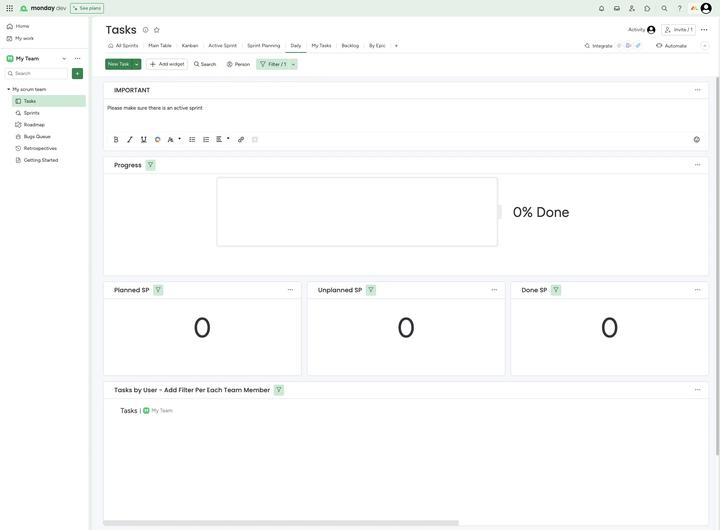 Task type: describe. For each thing, give the bounding box(es) containing it.
done sp
[[522, 286, 548, 295]]

more dots image for planned sp
[[288, 288, 293, 293]]

my tasks button
[[307, 40, 337, 51]]

main content containing 0
[[92, 76, 721, 531]]

active
[[174, 105, 188, 111]]

monday dev
[[31, 4, 66, 12]]

see plans
[[80, 5, 101, 11]]

v2 funnel image for planned sp
[[156, 288, 161, 293]]

Search in workspace field
[[15, 70, 58, 78]]

person button
[[224, 59, 254, 70]]

kanban button
[[177, 40, 204, 51]]

new task button
[[105, 59, 132, 70]]

add widget button
[[146, 59, 188, 70]]

/ for filter
[[281, 61, 283, 67]]

0 vertical spatial options image
[[701, 25, 709, 34]]

team inside workspace selection element
[[25, 55, 39, 62]]

sure
[[137, 105, 147, 111]]

invite / 1
[[675, 27, 693, 33]]

my scrum team
[[13, 86, 46, 92]]

activity
[[629, 27, 646, 33]]

new task
[[108, 61, 129, 67]]

important
[[114, 86, 150, 95]]

active
[[209, 43, 223, 49]]

underline image
[[138, 134, 150, 145]]

1 vertical spatial done
[[522, 286, 539, 295]]

sprint inside active sprint button
[[224, 43, 237, 49]]

sp for unplanned sp
[[355, 286, 362, 295]]

tasks inside 'list box'
[[24, 98, 36, 104]]

sprint planning
[[248, 43, 281, 49]]

link image
[[236, 134, 247, 145]]

my work button
[[4, 33, 75, 44]]

m inside the "tasks | m my team"
[[145, 409, 148, 414]]

rdw-wrapper element
[[107, 102, 707, 148]]

retrospectives
[[24, 146, 57, 151]]

main table button
[[143, 40, 177, 51]]

work
[[23, 35, 34, 41]]

unplanned
[[318, 286, 353, 295]]

my for my team
[[16, 55, 24, 62]]

add inside popup button
[[159, 61, 168, 67]]

rdw-link-control element
[[234, 134, 262, 145]]

0 vertical spatial workspace image
[[7, 55, 14, 62]]

monday
[[31, 4, 55, 12]]

sprints inside button
[[123, 43, 138, 49]]

v2 funnel image
[[148, 163, 153, 168]]

user
[[143, 386, 157, 395]]

epic
[[376, 43, 386, 49]]

workspace selection element
[[7, 54, 40, 63]]

main table
[[149, 43, 172, 49]]

tasks by user - add filter per each team member
[[114, 386, 270, 395]]

add view image
[[395, 43, 398, 49]]

0 horizontal spatial filter
[[179, 386, 194, 395]]

there
[[149, 105, 161, 111]]

all
[[116, 43, 122, 49]]

all sprints
[[116, 43, 138, 49]]

list box containing my scrum team
[[0, 82, 89, 260]]

getting started
[[24, 157, 58, 163]]

active sprint
[[209, 43, 237, 49]]

invite / 1 button
[[662, 24, 696, 35]]

my inside the "tasks | m my team"
[[152, 408, 159, 414]]

an
[[167, 105, 173, 111]]

text align image
[[227, 138, 230, 140]]

dapulse integrations image
[[585, 43, 590, 49]]

|
[[140, 408, 141, 414]]

widget
[[169, 61, 185, 67]]

bugs queue
[[24, 134, 51, 140]]

backlog
[[342, 43, 359, 49]]

0% done
[[514, 204, 570, 221]]

tasks up all
[[106, 22, 137, 38]]

plans
[[89, 5, 101, 11]]

table
[[160, 43, 172, 49]]

public board image for getting started
[[15, 157, 22, 164]]

1 vertical spatial team
[[224, 386, 242, 395]]

my for my scrum team
[[13, 86, 19, 92]]

my for my work
[[15, 35, 22, 41]]

0 for done sp
[[601, 311, 619, 345]]

maria williams image
[[701, 3, 712, 14]]

select product image
[[6, 5, 13, 12]]

ordered image
[[201, 134, 212, 145]]

apps image
[[645, 5, 652, 12]]

more dots image for tasks by user - add filter per each team member
[[696, 388, 701, 393]]

all sprints button
[[105, 40, 143, 51]]



Task type: locate. For each thing, give the bounding box(es) containing it.
1 public board image from the top
[[15, 98, 22, 104]]

0 for planned sp
[[194, 311, 211, 345]]

sp for planned sp
[[142, 286, 149, 295]]

see plans button
[[70, 3, 104, 14]]

/ inside "button"
[[688, 27, 690, 33]]

each
[[207, 386, 222, 395]]

dapulse drag handle 3 image for tasks
[[108, 388, 111, 393]]

1 vertical spatial workspace image
[[143, 408, 150, 414]]

add left "widget"
[[159, 61, 168, 67]]

0 horizontal spatial team
[[25, 55, 39, 62]]

1 horizontal spatial sprint
[[248, 43, 261, 49]]

my team
[[16, 55, 39, 62]]

my tasks
[[312, 43, 332, 49]]

v2 funnel image right member
[[277, 388, 282, 393]]

0 horizontal spatial sprints
[[24, 110, 39, 116]]

0 horizontal spatial more dots image
[[492, 288, 497, 293]]

1 left arrow down image
[[284, 61, 286, 67]]

unplanned sp
[[318, 286, 362, 295]]

tasks inside button
[[320, 43, 332, 49]]

3 sp from the left
[[540, 286, 548, 295]]

1 0 from the left
[[194, 311, 211, 345]]

my left work at the left
[[15, 35, 22, 41]]

1 sprint from the left
[[224, 43, 237, 49]]

0 vertical spatial public board image
[[15, 98, 22, 104]]

caret down image
[[7, 87, 10, 92]]

0 vertical spatial dapulse drag handle 3 image
[[108, 88, 111, 93]]

bold image
[[111, 134, 122, 145]]

unordered image
[[187, 134, 198, 145]]

by
[[370, 43, 375, 49]]

more dots image for done sp
[[696, 288, 701, 293]]

search everything image
[[662, 5, 669, 12]]

workspace options image
[[74, 55, 81, 62]]

workspace image left my team
[[7, 55, 14, 62]]

0 for unplanned sp
[[398, 311, 416, 345]]

public board image for tasks
[[15, 98, 22, 104]]

public board image down the "scrum"
[[15, 98, 22, 104]]

person
[[235, 61, 250, 67]]

team up search in workspace field
[[25, 55, 39, 62]]

1 vertical spatial filter
[[179, 386, 194, 395]]

m right |
[[145, 409, 148, 414]]

2 vertical spatial team
[[160, 408, 173, 414]]

sprint
[[189, 105, 203, 111]]

v2 funnel image right unplanned sp
[[369, 288, 374, 293]]

sprint right active
[[224, 43, 237, 49]]

invite
[[675, 27, 687, 33]]

0%
[[514, 204, 533, 221]]

1 vertical spatial sprints
[[24, 110, 39, 116]]

dev
[[56, 4, 66, 12]]

team
[[35, 86, 46, 92]]

sprints inside 'list box'
[[24, 110, 39, 116]]

show board description image
[[142, 26, 150, 33]]

by
[[134, 386, 142, 395]]

options image
[[701, 25, 709, 34], [74, 70, 81, 77]]

rdw-list-control element
[[186, 134, 213, 145]]

add right -
[[164, 386, 177, 395]]

0 horizontal spatial sprint
[[224, 43, 237, 49]]

dapulse drag handle 3 image for progress
[[108, 163, 111, 168]]

1 dapulse drag handle 3 image from the top
[[108, 288, 111, 293]]

0 vertical spatial m
[[8, 55, 12, 61]]

main
[[149, 43, 159, 49]]

sprints
[[123, 43, 138, 49], [24, 110, 39, 116]]

1 horizontal spatial sp
[[355, 286, 362, 295]]

make
[[124, 105, 136, 111]]

-
[[159, 386, 163, 395]]

add
[[159, 61, 168, 67], [164, 386, 177, 395]]

done
[[537, 204, 570, 221], [522, 286, 539, 295]]

1 for filter / 1
[[284, 61, 286, 67]]

0 vertical spatial add
[[159, 61, 168, 67]]

1 horizontal spatial workspace image
[[143, 408, 150, 414]]

getting
[[24, 157, 41, 163]]

team right each at the left of page
[[224, 386, 242, 395]]

/ left arrow down image
[[281, 61, 283, 67]]

options image up collapse board header image
[[701, 25, 709, 34]]

queue
[[36, 134, 51, 140]]

3 0 from the left
[[601, 311, 619, 345]]

public board image left getting
[[15, 157, 22, 164]]

0 horizontal spatial m
[[8, 55, 12, 61]]

1 vertical spatial options image
[[74, 70, 81, 77]]

2 sp from the left
[[355, 286, 362, 295]]

dapulse drag handle 3 image up please on the top
[[108, 88, 111, 93]]

my inside workspace selection element
[[16, 55, 24, 62]]

v2 funnel image right done sp on the bottom of page
[[554, 288, 559, 293]]

1 vertical spatial dapulse drag handle 3 image
[[108, 163, 111, 168]]

1 horizontal spatial 0
[[398, 311, 416, 345]]

v2 search image
[[194, 60, 199, 68]]

tasks left by
[[114, 386, 132, 395]]

list box
[[0, 82, 89, 260]]

daily button
[[286, 40, 307, 51]]

1 right the invite
[[691, 27, 693, 33]]

dapulse drag handle 3 image for done sp
[[516, 288, 518, 293]]

main content
[[92, 76, 721, 531]]

daily
[[291, 43, 302, 49]]

2 sprint from the left
[[248, 43, 261, 49]]

2 dapulse drag handle 3 image from the top
[[108, 388, 111, 393]]

see
[[80, 5, 88, 11]]

more dots image for progress
[[696, 163, 701, 168]]

task
[[120, 61, 129, 67]]

team inside the "tasks | m my team"
[[160, 408, 173, 414]]

add widget
[[159, 61, 185, 67]]

1 vertical spatial m
[[145, 409, 148, 414]]

/ right the invite
[[688, 27, 690, 33]]

1 horizontal spatial filter
[[269, 61, 280, 67]]

kanban
[[182, 43, 198, 49]]

dapulse drag handle 3 image left done sp on the bottom of page
[[516, 288, 518, 293]]

2 horizontal spatial 0
[[601, 311, 619, 345]]

sprint planning button
[[242, 40, 286, 51]]

tasks | m my team
[[121, 407, 173, 415]]

2 public board image from the top
[[15, 157, 22, 164]]

backlog button
[[337, 40, 364, 51]]

2 horizontal spatial team
[[224, 386, 242, 395]]

planning
[[262, 43, 281, 49]]

workspace image
[[7, 55, 14, 62], [143, 408, 150, 414]]

new
[[108, 61, 118, 67]]

1 for invite / 1
[[691, 27, 693, 33]]

per
[[196, 386, 206, 395]]

1 horizontal spatial 1
[[691, 27, 693, 33]]

1 horizontal spatial team
[[160, 408, 173, 414]]

my
[[15, 35, 22, 41], [312, 43, 319, 49], [16, 55, 24, 62], [13, 86, 19, 92], [152, 408, 159, 414]]

1 vertical spatial 1
[[284, 61, 286, 67]]

more dots image for unplanned sp
[[492, 288, 497, 293]]

is
[[162, 105, 166, 111]]

options image down the workspace options image in the top of the page
[[74, 70, 81, 77]]

1 inside "button"
[[691, 27, 693, 33]]

tasks
[[106, 22, 137, 38], [320, 43, 332, 49], [24, 98, 36, 104], [114, 386, 132, 395], [121, 407, 137, 415]]

/ for invite
[[688, 27, 690, 33]]

dapulse drag handle 3 image for 0
[[108, 288, 111, 293]]

sprints right all
[[123, 43, 138, 49]]

roadmap
[[24, 122, 45, 128]]

m left my team
[[8, 55, 12, 61]]

v2 funnel image for done sp
[[554, 288, 559, 293]]

0 vertical spatial /
[[688, 27, 690, 33]]

automate
[[666, 43, 687, 49]]

dapulse drag handle 3 image
[[108, 88, 111, 93], [108, 163, 111, 168], [516, 288, 518, 293]]

add to favorites image
[[153, 26, 160, 33]]

integrate
[[593, 43, 613, 49]]

invite members image
[[629, 5, 636, 12]]

started
[[42, 157, 58, 163]]

/
[[688, 27, 690, 33], [281, 61, 283, 67]]

1 more dots image from the left
[[492, 288, 497, 293]]

sprints up roadmap
[[24, 110, 39, 116]]

sp for done sp
[[540, 286, 548, 295]]

public board image
[[15, 98, 22, 104], [15, 157, 22, 164]]

rdw-toolbar element
[[107, 132, 707, 148]]

rdw-editor text field
[[107, 104, 706, 112]]

2 vertical spatial dapulse drag handle 3 image
[[516, 288, 518, 293]]

2 0 from the left
[[398, 311, 416, 345]]

tasks down my scrum team
[[24, 98, 36, 104]]

progress
[[114, 161, 142, 170]]

arrow down image
[[289, 60, 298, 69]]

angle down image
[[135, 62, 139, 67]]

member
[[244, 386, 270, 395]]

please
[[107, 105, 122, 111]]

1 sp from the left
[[142, 286, 149, 295]]

sprint inside sprint planning button
[[248, 43, 261, 49]]

team down -
[[160, 408, 173, 414]]

0
[[194, 311, 211, 345], [398, 311, 416, 345], [601, 311, 619, 345]]

1 vertical spatial public board image
[[15, 157, 22, 164]]

more dots image
[[492, 288, 497, 293], [696, 288, 701, 293]]

0 horizontal spatial 1
[[284, 61, 286, 67]]

sprint
[[224, 43, 237, 49], [248, 43, 261, 49]]

v2 funnel image right planned sp on the left bottom
[[156, 288, 161, 293]]

dapulse drag handle 3 image left progress
[[108, 163, 111, 168]]

inbox image
[[614, 5, 621, 12]]

unlink image
[[250, 134, 261, 145]]

filter left per
[[179, 386, 194, 395]]

1 horizontal spatial m
[[145, 409, 148, 414]]

0 horizontal spatial options image
[[74, 70, 81, 77]]

help image
[[677, 5, 684, 12]]

0 vertical spatial team
[[25, 55, 39, 62]]

m inside workspace selection element
[[8, 55, 12, 61]]

tasks left backlog at the left
[[320, 43, 332, 49]]

notifications image
[[599, 5, 606, 12]]

workspace image right |
[[143, 408, 150, 414]]

dapulse drag handle 3 image for important
[[108, 88, 111, 93]]

0 vertical spatial dapulse drag handle 3 image
[[108, 288, 111, 293]]

0 horizontal spatial workspace image
[[7, 55, 14, 62]]

1 vertical spatial add
[[164, 386, 177, 395]]

my right caret down image
[[13, 86, 19, 92]]

v2 funnel image for tasks by user - add filter per each team member
[[277, 388, 282, 393]]

dapulse drag handle 3 image
[[108, 288, 111, 293], [108, 388, 111, 393]]

1
[[691, 27, 693, 33], [284, 61, 286, 67]]

home button
[[4, 21, 75, 32]]

my inside button
[[15, 35, 22, 41]]

0 horizontal spatial /
[[281, 61, 283, 67]]

filter down planning
[[269, 61, 280, 67]]

by epic
[[370, 43, 386, 49]]

1 horizontal spatial sprints
[[123, 43, 138, 49]]

planned
[[114, 286, 140, 295]]

dapulse drag handle 3 image left by
[[108, 388, 111, 393]]

bugs
[[24, 134, 35, 140]]

planned sp
[[114, 286, 149, 295]]

0 vertical spatial 1
[[691, 27, 693, 33]]

option
[[0, 83, 89, 84]]

autopilot image
[[657, 41, 663, 50]]

0 vertical spatial filter
[[269, 61, 280, 67]]

2 more dots image from the left
[[696, 288, 701, 293]]

filter / 1
[[269, 61, 286, 67]]

my right daily
[[312, 43, 319, 49]]

v2 funnel image for unplanned sp
[[369, 288, 374, 293]]

1 horizontal spatial more dots image
[[696, 288, 701, 293]]

dapulse drag handle 3 image left the planned
[[108, 288, 111, 293]]

sprint left planning
[[248, 43, 261, 49]]

my right |
[[152, 408, 159, 414]]

tasks left |
[[121, 407, 137, 415]]

v2 funnel image
[[156, 288, 161, 293], [369, 288, 374, 293], [554, 288, 559, 293], [277, 388, 282, 393]]

font size image
[[178, 138, 181, 140]]

italic image
[[124, 134, 136, 145]]

2 horizontal spatial sp
[[540, 286, 548, 295]]

1 horizontal spatial /
[[688, 27, 690, 33]]

1 vertical spatial /
[[281, 61, 283, 67]]

collapse board header image
[[703, 43, 709, 49]]

scrum
[[20, 86, 34, 92]]

activity button
[[626, 24, 659, 35]]

home
[[16, 23, 29, 29]]

active sprint button
[[204, 40, 242, 51]]

more dots image
[[696, 88, 701, 93], [696, 163, 701, 168], [288, 288, 293, 293], [696, 388, 701, 393]]

my down my work
[[16, 55, 24, 62]]

my work
[[15, 35, 34, 41]]

team
[[25, 55, 39, 62], [224, 386, 242, 395], [160, 408, 173, 414]]

Search field
[[199, 60, 220, 69]]

0 horizontal spatial sp
[[142, 286, 149, 295]]

1 vertical spatial dapulse drag handle 3 image
[[108, 388, 111, 393]]

0 vertical spatial sprints
[[123, 43, 138, 49]]

sp
[[142, 286, 149, 295], [355, 286, 362, 295], [540, 286, 548, 295]]

please make sure there is an active sprint
[[107, 105, 203, 111]]

by epic button
[[364, 40, 391, 51]]

my inside button
[[312, 43, 319, 49]]

0 vertical spatial done
[[537, 204, 570, 221]]

my for my tasks
[[312, 43, 319, 49]]

0 horizontal spatial 0
[[194, 311, 211, 345]]

Tasks field
[[104, 22, 138, 38]]

rdw-inline-control element
[[109, 134, 151, 145]]

1 horizontal spatial options image
[[701, 25, 709, 34]]



Task type: vqa. For each thing, say whether or not it's contained in the screenshot.
Filter within main content
yes



